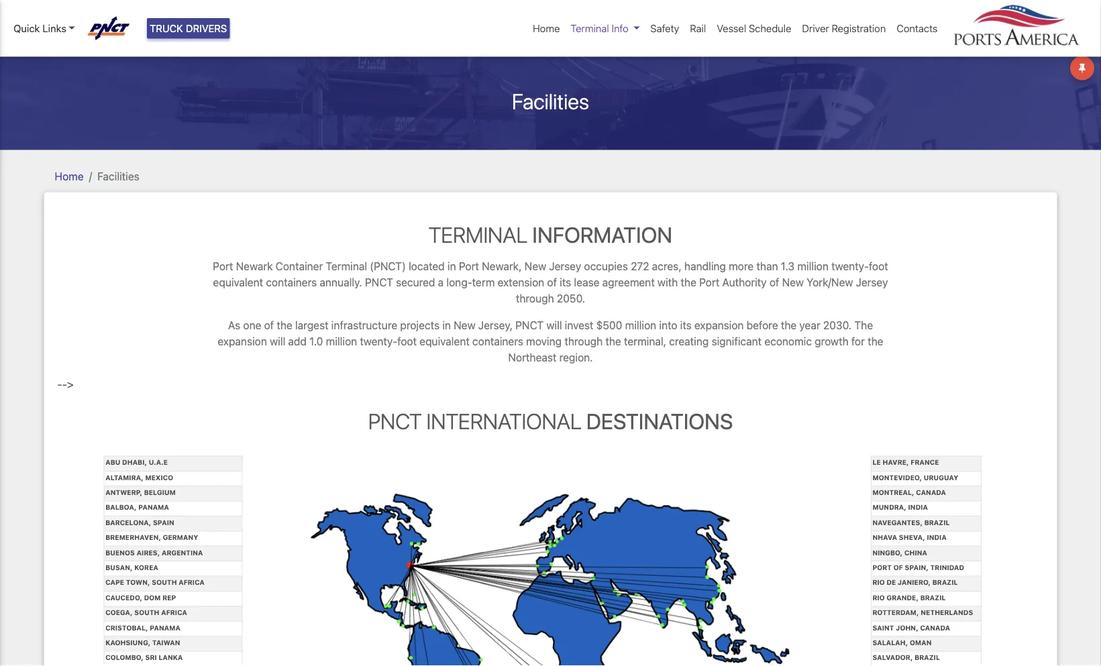 Task type: vqa. For each thing, say whether or not it's contained in the screenshot.
topmost "PNCT RAIL"
no



Task type: locate. For each thing, give the bounding box(es) containing it.
foot inside port newark container terminal (pnct) located in port newark, new jersey occupies 272 acres, handling more than 1.3 million twenty-foot equivalent containers annually. pnct secured a long-term extension of its lease agreement with the port authority of new york/new jersey through 2050.
[[869, 260, 889, 273]]

0 vertical spatial terminal
[[571, 22, 609, 34]]

new left jersey,
[[454, 319, 476, 332]]

1 vertical spatial facilities
[[97, 170, 139, 183]]

rio de janiero, brazil
[[873, 579, 958, 587]]

in up long-
[[448, 260, 456, 273]]

million up york/new at the top right
[[798, 260, 829, 273]]

occupies
[[584, 260, 628, 273]]

south up cristobal, panama
[[134, 609, 159, 617]]

0 vertical spatial panama
[[138, 504, 169, 512]]

1 vertical spatial new
[[782, 276, 804, 289]]

dom
[[144, 594, 161, 602]]

buenos aires, argentina
[[105, 549, 203, 557]]

twenty- inside as one of the largest infrastructure projects in new jersey, pnct will invest $500 million into its expansion before the year 2030. the expansion will add 1.0 million twenty-foot equivalent containers moving through the terminal, creating significant economic growth for the northeast region.
[[360, 335, 397, 348]]

port down "handling" at right top
[[700, 276, 720, 289]]

containers
[[266, 276, 317, 289], [473, 335, 524, 348]]

jersey up the lease at the right
[[549, 260, 581, 273]]

jersey right york/new at the top right
[[856, 276, 888, 289]]

france
[[911, 459, 939, 467]]

1 vertical spatial india
[[927, 534, 947, 542]]

town,
[[126, 579, 150, 587]]

will left 'add'
[[270, 335, 285, 348]]

0 horizontal spatial million
[[326, 335, 357, 348]]

2 vertical spatial pnct
[[368, 409, 422, 434]]

rio left de at the right bottom of page
[[873, 579, 885, 587]]

schedule
[[749, 22, 792, 34]]

million
[[798, 260, 829, 273], [625, 319, 657, 332], [326, 335, 357, 348]]

india
[[909, 504, 928, 512], [927, 534, 947, 542]]

2 vertical spatial new
[[454, 319, 476, 332]]

facilities
[[512, 88, 589, 114], [97, 170, 139, 183]]

1 vertical spatial twenty-
[[360, 335, 397, 348]]

of up 2050.
[[547, 276, 557, 289]]

0 horizontal spatial new
[[454, 319, 476, 332]]

its up the 'creating'
[[681, 319, 692, 332]]

in
[[448, 260, 456, 273], [443, 319, 451, 332]]

belgium
[[144, 489, 176, 497]]

0 vertical spatial expansion
[[695, 319, 744, 332]]

its
[[560, 276, 571, 289], [681, 319, 692, 332]]

1 horizontal spatial through
[[565, 335, 603, 348]]

0 vertical spatial rio
[[873, 579, 885, 587]]

south
[[152, 579, 177, 587], [134, 609, 159, 617]]

year
[[800, 319, 821, 332]]

barcelona,
[[105, 519, 151, 527]]

saint
[[873, 624, 894, 632]]

1 vertical spatial will
[[270, 335, 285, 348]]

0 vertical spatial india
[[909, 504, 928, 512]]

into
[[659, 319, 678, 332]]

new down 1.3
[[782, 276, 804, 289]]

drivers
[[186, 22, 227, 34]]

0 vertical spatial million
[[798, 260, 829, 273]]

1 horizontal spatial expansion
[[695, 319, 744, 332]]

0 horizontal spatial terminal
[[326, 260, 367, 273]]

pnct
[[365, 276, 393, 289], [516, 319, 544, 332], [368, 409, 422, 434]]

1 horizontal spatial will
[[547, 319, 562, 332]]

argentina
[[162, 549, 203, 557]]

0 vertical spatial home
[[533, 22, 560, 34]]

1 rio from the top
[[873, 579, 885, 587]]

term
[[472, 276, 495, 289]]

0 vertical spatial jersey
[[549, 260, 581, 273]]

equivalent down "newark"
[[213, 276, 263, 289]]

will
[[547, 319, 562, 332], [270, 335, 285, 348]]

sheva,
[[899, 534, 925, 542]]

africa down argentina
[[179, 579, 205, 587]]

india right the sheva, at the right of the page
[[927, 534, 947, 542]]

foot down projects
[[397, 335, 417, 348]]

registration
[[832, 22, 886, 34]]

port up long-
[[459, 260, 479, 273]]

0 horizontal spatial through
[[516, 292, 554, 305]]

1 vertical spatial pnct
[[516, 319, 544, 332]]

1 vertical spatial expansion
[[218, 335, 267, 348]]

2 horizontal spatial terminal
[[571, 22, 609, 34]]

1 vertical spatial its
[[681, 319, 692, 332]]

terminal information
[[429, 222, 673, 247]]

1 vertical spatial panama
[[150, 624, 180, 632]]

africa
[[179, 579, 205, 587], [161, 609, 187, 617]]

through inside port newark container terminal (pnct) located in port newark, new jersey occupies 272 acres, handling more than 1.3 million twenty-foot equivalent containers annually. pnct secured a long-term extension of its lease agreement with the port authority of new york/new jersey through 2050.
[[516, 292, 554, 305]]

1 vertical spatial equivalent
[[420, 335, 470, 348]]

0 vertical spatial in
[[448, 260, 456, 273]]

info
[[612, 22, 629, 34]]

lease
[[574, 276, 600, 289]]

0 vertical spatial twenty-
[[832, 260, 869, 273]]

canada
[[916, 489, 946, 497], [921, 624, 951, 632]]

0 horizontal spatial containers
[[266, 276, 317, 289]]

in right projects
[[443, 319, 451, 332]]

the up economic
[[781, 319, 797, 332]]

equivalent inside port newark container terminal (pnct) located in port newark, new jersey occupies 272 acres, handling more than 1.3 million twenty-foot equivalent containers annually. pnct secured a long-term extension of its lease agreement with the port authority of new york/new jersey through 2050.
[[213, 276, 263, 289]]

1 vertical spatial through
[[565, 335, 603, 348]]

0 horizontal spatial expansion
[[218, 335, 267, 348]]

buenos
[[105, 549, 135, 557]]

home link
[[528, 15, 565, 41], [55, 170, 84, 183]]

0 horizontal spatial will
[[270, 335, 285, 348]]

salalah,
[[873, 639, 908, 647]]

container
[[276, 260, 323, 273]]

havre,
[[883, 459, 909, 467]]

balboa,
[[105, 504, 137, 512]]

1 vertical spatial jersey
[[856, 276, 888, 289]]

antwerp, belgium
[[105, 489, 176, 497]]

terminal for terminal info
[[571, 22, 609, 34]]

foot
[[869, 260, 889, 273], [397, 335, 417, 348]]

0 horizontal spatial home
[[55, 170, 84, 183]]

caucedo, dom rep
[[105, 594, 176, 602]]

1 horizontal spatial twenty-
[[832, 260, 869, 273]]

handling
[[685, 260, 726, 273]]

0 vertical spatial containers
[[266, 276, 317, 289]]

>
[[67, 378, 74, 391]]

panama
[[138, 504, 169, 512], [150, 624, 180, 632]]

panama up taiwan
[[150, 624, 180, 632]]

0 horizontal spatial foot
[[397, 335, 417, 348]]

1 horizontal spatial terminal
[[429, 222, 528, 247]]

rio for rio de janiero, brazil
[[873, 579, 885, 587]]

rail link
[[685, 15, 712, 41]]

its inside port newark container terminal (pnct) located in port newark, new jersey occupies 272 acres, handling more than 1.3 million twenty-foot equivalent containers annually. pnct secured a long-term extension of its lease agreement with the port authority of new york/new jersey through 2050.
[[560, 276, 571, 289]]

1 horizontal spatial jersey
[[856, 276, 888, 289]]

the right with
[[681, 276, 697, 289]]

0 horizontal spatial equivalent
[[213, 276, 263, 289]]

1 vertical spatial foot
[[397, 335, 417, 348]]

1 vertical spatial in
[[443, 319, 451, 332]]

through down extension
[[516, 292, 554, 305]]

1 horizontal spatial equivalent
[[420, 335, 470, 348]]

truck drivers link
[[147, 18, 230, 39]]

0 vertical spatial home link
[[528, 15, 565, 41]]

panama down belgium
[[138, 504, 169, 512]]

0 vertical spatial pnct
[[365, 276, 393, 289]]

terminal up newark,
[[429, 222, 528, 247]]

of inside as one of the largest infrastructure projects in new jersey, pnct will invest $500 million into its expansion before the year 2030. the expansion will add 1.0 million twenty-foot equivalent containers moving through the terminal, creating significant economic growth for the northeast region.
[[264, 319, 274, 332]]

antwerp,
[[105, 489, 142, 497]]

0 vertical spatial through
[[516, 292, 554, 305]]

0 horizontal spatial jersey
[[549, 260, 581, 273]]

africa down rep
[[161, 609, 187, 617]]

expansion up significant
[[695, 319, 744, 332]]

1 vertical spatial containers
[[473, 335, 524, 348]]

moving
[[526, 335, 562, 348]]

1 vertical spatial canada
[[921, 624, 951, 632]]

with
[[658, 276, 678, 289]]

1 horizontal spatial foot
[[869, 260, 889, 273]]

rotterdam, netherlands
[[873, 609, 973, 617]]

0 vertical spatial its
[[560, 276, 571, 289]]

canada down 'netherlands' on the bottom of page
[[921, 624, 951, 632]]

2 horizontal spatial million
[[798, 260, 829, 273]]

0 vertical spatial foot
[[869, 260, 889, 273]]

2 rio from the top
[[873, 594, 885, 602]]

south up rep
[[152, 579, 177, 587]]

port of spain, trinidad
[[873, 564, 965, 572]]

information
[[533, 222, 673, 247]]

newark,
[[482, 260, 522, 273]]

through inside as one of the largest infrastructure projects in new jersey, pnct will invest $500 million into its expansion before the year 2030. the expansion will add 1.0 million twenty-foot equivalent containers moving through the terminal, creating significant economic growth for the northeast region.
[[565, 335, 603, 348]]

1 vertical spatial terminal
[[429, 222, 528, 247]]

0 vertical spatial equivalent
[[213, 276, 263, 289]]

1 horizontal spatial facilities
[[512, 88, 589, 114]]

1 vertical spatial rio
[[873, 594, 885, 602]]

terminal left info
[[571, 22, 609, 34]]

panama for balboa, panama
[[138, 504, 169, 512]]

1 horizontal spatial its
[[681, 319, 692, 332]]

the inside port newark container terminal (pnct) located in port newark, new jersey occupies 272 acres, handling more than 1.3 million twenty-foot equivalent containers annually. pnct secured a long-term extension of its lease agreement with the port authority of new york/new jersey through 2050.
[[681, 276, 697, 289]]

korea
[[134, 564, 158, 572]]

equivalent inside as one of the largest infrastructure projects in new jersey, pnct will invest $500 million into its expansion before the year 2030. the expansion will add 1.0 million twenty-foot equivalent containers moving through the terminal, creating significant economic growth for the northeast region.
[[420, 335, 470, 348]]

u.a.e
[[149, 459, 168, 467]]

expansion down as
[[218, 335, 267, 348]]

1 vertical spatial million
[[625, 319, 657, 332]]

newark
[[236, 260, 273, 273]]

through down invest
[[565, 335, 603, 348]]

2030.
[[824, 319, 852, 332]]

quick
[[13, 22, 40, 34]]

1 horizontal spatial million
[[625, 319, 657, 332]]

terminal up annually.
[[326, 260, 367, 273]]

of right one at the top of the page
[[264, 319, 274, 332]]

de
[[887, 579, 896, 587]]

1 horizontal spatial containers
[[473, 335, 524, 348]]

2 horizontal spatial new
[[782, 276, 804, 289]]

rio up rotterdam,
[[873, 594, 885, 602]]

1 horizontal spatial new
[[525, 260, 547, 273]]

1 horizontal spatial home link
[[528, 15, 565, 41]]

region.
[[560, 351, 593, 364]]

germany
[[163, 534, 198, 542]]

1 vertical spatial south
[[134, 609, 159, 617]]

york/new
[[807, 276, 853, 289]]

twenty- down infrastructure
[[360, 335, 397, 348]]

quick links link
[[13, 21, 75, 36]]

2 - from the left
[[62, 378, 67, 391]]

pnct inside as one of the largest infrastructure projects in new jersey, pnct will invest $500 million into its expansion before the year 2030. the expansion will add 1.0 million twenty-foot equivalent containers moving through the terminal, creating significant economic growth for the northeast region.
[[516, 319, 544, 332]]

0 horizontal spatial home link
[[55, 170, 84, 183]]

new up extension
[[525, 260, 547, 273]]

0 vertical spatial canada
[[916, 489, 946, 497]]

equivalent down projects
[[420, 335, 470, 348]]

foot up the
[[869, 260, 889, 273]]

vessel schedule link
[[712, 15, 797, 41]]

significant
[[712, 335, 762, 348]]

expansion
[[695, 319, 744, 332], [218, 335, 267, 348]]

india up the navegantes, brazil
[[909, 504, 928, 512]]

twenty- up york/new at the top right
[[832, 260, 869, 273]]

rail
[[690, 22, 706, 34]]

1 vertical spatial home link
[[55, 170, 84, 183]]

netherlands
[[921, 609, 973, 617]]

canada down uruguay
[[916, 489, 946, 497]]

altamira, mexico
[[105, 474, 173, 482]]

0 horizontal spatial twenty-
[[360, 335, 397, 348]]

trinidad
[[931, 564, 965, 572]]

will up the moving
[[547, 319, 562, 332]]

balboa, panama
[[105, 504, 169, 512]]

terminal
[[571, 22, 609, 34], [429, 222, 528, 247], [326, 260, 367, 273]]

its up 2050.
[[560, 276, 571, 289]]

million up terminal,
[[625, 319, 657, 332]]

0 vertical spatial facilities
[[512, 88, 589, 114]]

million right '1.0'
[[326, 335, 357, 348]]

0 horizontal spatial its
[[560, 276, 571, 289]]

containers down jersey,
[[473, 335, 524, 348]]

driver registration
[[802, 22, 886, 34]]

containers down container
[[266, 276, 317, 289]]

2 vertical spatial terminal
[[326, 260, 367, 273]]

2 vertical spatial million
[[326, 335, 357, 348]]



Task type: describe. For each thing, give the bounding box(es) containing it.
coega,
[[105, 609, 133, 617]]

terminal,
[[624, 335, 667, 348]]

one
[[243, 319, 261, 332]]

colombo,
[[105, 654, 144, 662]]

abu
[[105, 459, 120, 467]]

in inside as one of the largest infrastructure projects in new jersey, pnct will invest $500 million into its expansion before the year 2030. the expansion will add 1.0 million twenty-foot equivalent containers moving through the terminal, creating significant economic growth for the northeast region.
[[443, 319, 451, 332]]

1.0
[[310, 335, 323, 348]]

as
[[228, 319, 240, 332]]

0 vertical spatial south
[[152, 579, 177, 587]]

montevideo, uruguay
[[873, 474, 959, 482]]

taiwan
[[152, 639, 180, 647]]

montevideo,
[[873, 474, 922, 482]]

the up 'add'
[[277, 319, 293, 332]]

northeast
[[508, 351, 557, 364]]

cape town, south africa
[[105, 579, 205, 587]]

driver
[[802, 22, 830, 34]]

rep
[[163, 594, 176, 602]]

as one of the largest infrastructure projects in new jersey, pnct will invest $500 million into its expansion before the year 2030. the expansion will add 1.0 million twenty-foot equivalent containers moving through the terminal, creating significant economic growth for the northeast region.
[[218, 319, 884, 364]]

rio grande, brazil
[[873, 594, 946, 602]]

annually.
[[320, 276, 362, 289]]

mundra, india
[[873, 504, 928, 512]]

0 horizontal spatial facilities
[[97, 170, 139, 183]]

pnct inside port newark container terminal (pnct) located in port newark, new jersey occupies 272 acres, handling more than 1.3 million twenty-foot equivalent containers annually. pnct secured a long-term extension of its lease agreement with the port authority of new york/new jersey through 2050.
[[365, 276, 393, 289]]

cape
[[105, 579, 124, 587]]

acres,
[[652, 260, 682, 273]]

of down ningbo, china
[[894, 564, 903, 572]]

extension
[[498, 276, 545, 289]]

new inside as one of the largest infrastructure projects in new jersey, pnct will invest $500 million into its expansion before the year 2030. the expansion will add 1.0 million twenty-foot equivalent containers moving through the terminal, creating significant economic growth for the northeast region.
[[454, 319, 476, 332]]

a
[[438, 276, 444, 289]]

safety
[[651, 22, 680, 34]]

truck drivers
[[150, 22, 227, 34]]

altamira,
[[105, 474, 143, 482]]

links
[[43, 22, 66, 34]]

in inside port newark container terminal (pnct) located in port newark, new jersey occupies 272 acres, handling more than 1.3 million twenty-foot equivalent containers annually. pnct secured a long-term extension of its lease agreement with the port authority of new york/new jersey through 2050.
[[448, 260, 456, 273]]

le havre, france
[[873, 459, 939, 467]]

navegantes, brazil
[[873, 519, 950, 527]]

rotterdam,
[[873, 609, 919, 617]]

containers inside as one of the largest infrastructure projects in new jersey, pnct will invest $500 million into its expansion before the year 2030. the expansion will add 1.0 million twenty-foot equivalent containers moving through the terminal, creating significant economic growth for the northeast region.
[[473, 335, 524, 348]]

brazil down oman
[[915, 654, 940, 662]]

brazil down trinidad
[[933, 579, 958, 587]]

1 - from the left
[[57, 378, 62, 391]]

ningbo,
[[873, 549, 903, 557]]

mundra,
[[873, 504, 907, 512]]

terminal for terminal information
[[429, 222, 528, 247]]

barcelona, spain
[[105, 519, 174, 527]]

kaohsiung, taiwan
[[105, 639, 180, 647]]

0 vertical spatial new
[[525, 260, 547, 273]]

twenty- inside port newark container terminal (pnct) located in port newark, new jersey occupies 272 acres, handling more than 1.3 million twenty-foot equivalent containers annually. pnct secured a long-term extension of its lease agreement with the port authority of new york/new jersey through 2050.
[[832, 260, 869, 273]]

uruguay
[[924, 474, 959, 482]]

the
[[855, 319, 873, 332]]

rio for rio grande, brazil
[[873, 594, 885, 602]]

terminal info link
[[565, 15, 645, 41]]

the down $500
[[606, 335, 621, 348]]

terminal inside port newark container terminal (pnct) located in port newark, new jersey occupies 272 acres, handling more than 1.3 million twenty-foot equivalent containers annually. pnct secured a long-term extension of its lease agreement with the port authority of new york/new jersey through 2050.
[[326, 260, 367, 273]]

million inside port newark container terminal (pnct) located in port newark, new jersey occupies 272 acres, handling more than 1.3 million twenty-foot equivalent containers annually. pnct secured a long-term extension of its lease agreement with the port authority of new york/new jersey through 2050.
[[798, 260, 829, 273]]

oman
[[910, 639, 932, 647]]

0 vertical spatial africa
[[179, 579, 205, 587]]

the right for
[[868, 335, 884, 348]]

port down 'ningbo,'
[[873, 564, 892, 572]]

infrastructure
[[331, 319, 398, 332]]

nhava
[[873, 534, 898, 542]]

navegantes,
[[873, 519, 923, 527]]

creating
[[669, 335, 709, 348]]

agreement
[[603, 276, 655, 289]]

janiero,
[[898, 579, 931, 587]]

than
[[757, 260, 778, 273]]

montreal,
[[873, 489, 915, 497]]

secured
[[396, 276, 435, 289]]

contacts
[[897, 22, 938, 34]]

john,
[[896, 624, 919, 632]]

aires,
[[137, 549, 160, 557]]

cristobal,
[[105, 624, 148, 632]]

its inside as one of the largest infrastructure projects in new jersey, pnct will invest $500 million into its expansion before the year 2030. the expansion will add 1.0 million twenty-foot equivalent containers moving through the terminal, creating significant economic growth for the northeast region.
[[681, 319, 692, 332]]

truck
[[150, 22, 183, 34]]

bremerhaven,
[[105, 534, 161, 542]]

brazil up the sheva, at the right of the page
[[925, 519, 950, 527]]

before
[[747, 319, 778, 332]]

kaohsiung,
[[105, 639, 150, 647]]

caucedo,
[[105, 594, 142, 602]]

montreal, canada
[[873, 489, 946, 497]]

international
[[427, 409, 582, 434]]

1 vertical spatial home
[[55, 170, 84, 183]]

invest
[[565, 319, 594, 332]]

located
[[409, 260, 445, 273]]

port left "newark"
[[213, 260, 233, 273]]

port newark container terminal (pnct) located in port newark, new jersey occupies 272 acres, handling more than 1.3 million twenty-foot equivalent containers annually. pnct secured a long-term extension of its lease agreement with the port authority of new york/new jersey through 2050.
[[213, 260, 889, 305]]

lanka
[[159, 654, 183, 662]]

largest
[[295, 319, 329, 332]]

containers inside port newark container terminal (pnct) located in port newark, new jersey occupies 272 acres, handling more than 1.3 million twenty-foot equivalent containers annually. pnct secured a long-term extension of its lease agreement with the port authority of new york/new jersey through 2050.
[[266, 276, 317, 289]]

abu dhabi, u.a.e
[[105, 459, 168, 467]]

brazil up 'rotterdam, netherlands'
[[921, 594, 946, 602]]

-->
[[57, 378, 74, 391]]

2050.
[[557, 292, 585, 305]]

1 horizontal spatial home
[[533, 22, 560, 34]]

rail image
[[309, 488, 792, 667]]

growth
[[815, 335, 849, 348]]

pnct international destinations
[[368, 409, 733, 434]]

foot inside as one of the largest infrastructure projects in new jersey, pnct will invest $500 million into its expansion before the year 2030. the expansion will add 1.0 million twenty-foot equivalent containers moving through the terminal, creating significant economic growth for the northeast region.
[[397, 335, 417, 348]]

busan, korea
[[105, 564, 158, 572]]

0 vertical spatial will
[[547, 319, 562, 332]]

spain,
[[905, 564, 929, 572]]

panama for cristobal, panama
[[150, 624, 180, 632]]

terminal info
[[571, 22, 629, 34]]

1 vertical spatial africa
[[161, 609, 187, 617]]

vessel
[[717, 22, 747, 34]]

$500
[[597, 319, 623, 332]]

of down the than
[[770, 276, 780, 289]]

cristobal, panama
[[105, 624, 180, 632]]

nhava sheva, india
[[873, 534, 947, 542]]

china
[[905, 549, 928, 557]]

add
[[288, 335, 307, 348]]



